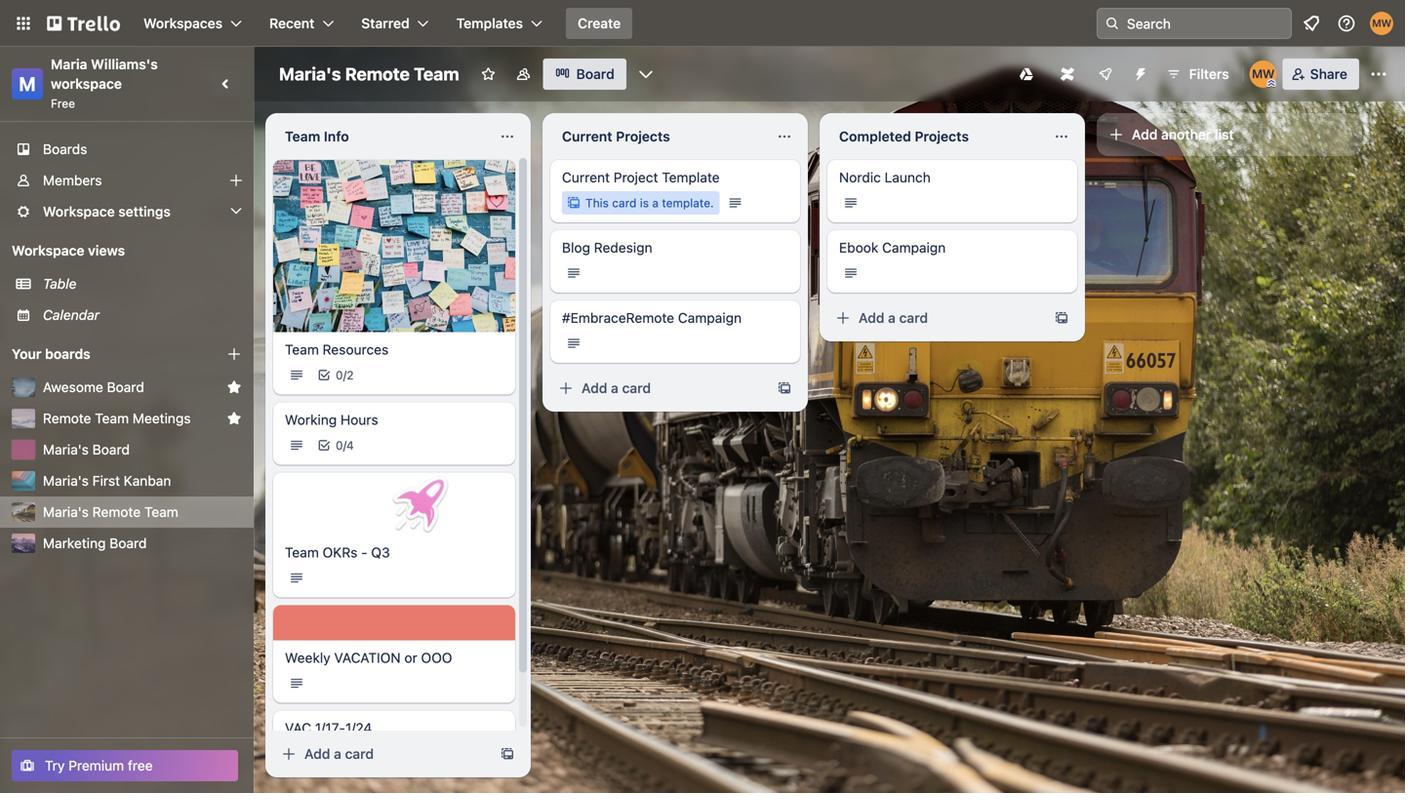 Task type: vqa. For each thing, say whether or not it's contained in the screenshot.
google drive
no



Task type: describe. For each thing, give the bounding box(es) containing it.
marketing board link
[[43, 534, 242, 553]]

weekly
[[285, 650, 331, 666]]

another
[[1162, 126, 1212, 143]]

maria's first kanban
[[43, 473, 171, 489]]

workspace navigation collapse icon image
[[213, 70, 240, 98]]

is
[[640, 196, 649, 210]]

team okrs - q3
[[285, 545, 390, 561]]

current projects
[[562, 128, 670, 144]]

vac
[[285, 721, 311, 737]]

add for ebook campaign
[[859, 310, 885, 326]]

team resources
[[285, 342, 389, 358]]

4
[[347, 439, 354, 453]]

your boards
[[12, 346, 90, 362]]

ebook campaign
[[839, 240, 946, 256]]

first
[[92, 473, 120, 489]]

a for ebook campaign
[[888, 310, 896, 326]]

completed
[[839, 128, 912, 144]]

calendar
[[43, 307, 100, 323]]

team okrs - q3 link
[[285, 543, 504, 563]]

boards
[[43, 141, 87, 157]]

maria's remote team inside text field
[[279, 63, 459, 84]]

star or unstar board image
[[481, 66, 496, 82]]

maria's for maria's first kanban link
[[43, 473, 89, 489]]

nordic launch link
[[839, 168, 1066, 187]]

meetings
[[133, 410, 191, 427]]

/ for resources
[[343, 369, 347, 382]]

add for blog redesign
[[582, 380, 608, 396]]

boards link
[[0, 134, 254, 165]]

2
[[347, 369, 354, 382]]

m
[[19, 72, 36, 95]]

free
[[128, 758, 153, 774]]

awesome
[[43, 379, 103, 395]]

Team Info text field
[[273, 121, 488, 152]]

Current Projects text field
[[551, 121, 765, 152]]

workspace settings button
[[0, 196, 254, 227]]

0 / 2
[[336, 369, 354, 382]]

remote inside "remote team meetings" button
[[43, 410, 91, 427]]

members link
[[0, 165, 254, 196]]

blog redesign
[[562, 240, 653, 256]]

projects for current projects
[[616, 128, 670, 144]]

ooo
[[421, 650, 452, 666]]

0 horizontal spatial maria williams (mariawilliams94) image
[[1250, 61, 1277, 88]]

team resources link
[[285, 340, 504, 360]]

Completed Projects text field
[[828, 121, 1043, 152]]

workspace views
[[12, 243, 125, 259]]

share button
[[1283, 59, 1360, 90]]

info
[[324, 128, 349, 144]]

1/24
[[345, 721, 372, 737]]

team inside text box
[[285, 128, 320, 144]]

maria's board
[[43, 442, 130, 458]]

members
[[43, 172, 102, 188]]

vacation
[[334, 650, 401, 666]]

awesome board button
[[43, 378, 219, 397]]

filters button
[[1160, 59, 1236, 90]]

ebook
[[839, 240, 879, 256]]

table
[[43, 276, 77, 292]]

starred
[[361, 15, 410, 31]]

starred icon image for remote team meetings
[[226, 411, 242, 427]]

#embraceremote
[[562, 310, 675, 326]]

marketing board
[[43, 535, 147, 552]]

projects for completed projects
[[915, 128, 969, 144]]

calendar link
[[43, 306, 242, 325]]

try premium free button
[[12, 751, 238, 782]]

a right is
[[652, 196, 659, 210]]

workspaces button
[[132, 8, 254, 39]]

hours
[[341, 412, 378, 428]]

create button
[[566, 8, 633, 39]]

premium
[[69, 758, 124, 774]]

card for blog redesign
[[622, 380, 651, 396]]

workspace visible image
[[516, 66, 532, 82]]

team left resources
[[285, 342, 319, 358]]

maria's for maria's board link
[[43, 442, 89, 458]]

vac 1/17-1/24
[[285, 721, 372, 737]]

maria williams's workspace free
[[51, 56, 161, 110]]

working hours
[[285, 412, 378, 428]]

this card is a template.
[[586, 196, 714, 210]]

create from template… image
[[777, 381, 793, 396]]

primary element
[[0, 0, 1406, 47]]

team info
[[285, 128, 349, 144]]

nordic launch
[[839, 169, 931, 185]]

resources
[[323, 342, 389, 358]]

0 for resources
[[336, 369, 343, 382]]

boards
[[45, 346, 90, 362]]

board left customize views icon
[[577, 66, 615, 82]]

recent
[[269, 15, 315, 31]]

launch
[[885, 169, 931, 185]]

0 horizontal spatial add a card button
[[273, 739, 492, 770]]

confluence icon image
[[1061, 67, 1075, 81]]

or
[[405, 650, 418, 666]]

share
[[1311, 66, 1348, 82]]

-
[[361, 545, 368, 561]]

remote team meetings
[[43, 410, 191, 427]]

a for blog redesign
[[611, 380, 619, 396]]

campaign for #embraceremote campaign
[[678, 310, 742, 326]]

#embraceremote campaign link
[[562, 308, 789, 328]]

workspace settings
[[43, 204, 171, 220]]

add a card button for launch
[[828, 303, 1046, 334]]

working hours link
[[285, 411, 504, 430]]

vac 1/17-1/24 link
[[285, 719, 504, 739]]



Task type: locate. For each thing, give the bounding box(es) containing it.
team left okrs
[[285, 545, 319, 561]]

template
[[662, 169, 720, 185]]

1 current from the top
[[562, 128, 613, 144]]

workspace for workspace settings
[[43, 204, 115, 220]]

Search field
[[1121, 9, 1291, 38]]

remote inside maria's remote team text field
[[345, 63, 410, 84]]

a
[[652, 196, 659, 210], [888, 310, 896, 326], [611, 380, 619, 396], [334, 746, 342, 762]]

0 notifications image
[[1300, 12, 1324, 35]]

ebook campaign link
[[839, 238, 1066, 258]]

1 horizontal spatial create from template… image
[[1054, 310, 1070, 326]]

0 for hours
[[336, 439, 343, 453]]

0 horizontal spatial maria's remote team
[[43, 504, 178, 520]]

free
[[51, 97, 75, 110]]

1 vertical spatial /
[[343, 439, 347, 453]]

board up "remote team meetings" button
[[107, 379, 144, 395]]

remote inside maria's remote team link
[[92, 504, 141, 520]]

add for working hours
[[305, 746, 330, 762]]

board link
[[543, 59, 626, 90]]

a down "#embraceremote"
[[611, 380, 619, 396]]

remote team meetings button
[[43, 409, 219, 429]]

team
[[414, 63, 459, 84], [285, 128, 320, 144], [285, 342, 319, 358], [95, 410, 129, 427], [144, 504, 178, 520], [285, 545, 319, 561]]

add a card
[[859, 310, 928, 326], [582, 380, 651, 396], [305, 746, 374, 762]]

add board image
[[226, 347, 242, 362]]

0 vertical spatial add a card
[[859, 310, 928, 326]]

card down ebook campaign
[[900, 310, 928, 326]]

projects inside text field
[[616, 128, 670, 144]]

add another list
[[1132, 126, 1235, 143]]

list
[[1215, 126, 1235, 143]]

board for awesome board
[[107, 379, 144, 395]]

campaign down blog redesign link
[[678, 310, 742, 326]]

maria williams (mariawilliams94) image right open information menu image
[[1371, 12, 1394, 35]]

0 vertical spatial campaign
[[883, 240, 946, 256]]

marketing
[[43, 535, 106, 552]]

1 0 from the top
[[336, 369, 343, 382]]

workspace
[[51, 76, 122, 92]]

1 horizontal spatial add a card
[[582, 380, 651, 396]]

a down 1/17-
[[334, 746, 342, 762]]

blog redesign link
[[562, 238, 789, 258]]

completed projects
[[839, 128, 969, 144]]

maria williams (mariawilliams94) image
[[1371, 12, 1394, 35], [1250, 61, 1277, 88]]

card for working hours
[[345, 746, 374, 762]]

add a card button down "ebook campaign" link
[[828, 303, 1046, 334]]

board for marketing board
[[110, 535, 147, 552]]

workspace for workspace views
[[12, 243, 84, 259]]

working
[[285, 412, 337, 428]]

1 vertical spatial maria williams (mariawilliams94) image
[[1250, 61, 1277, 88]]

add down ebook
[[859, 310, 885, 326]]

redesign
[[594, 240, 653, 256]]

maria williams's workspace link
[[51, 56, 161, 92]]

add
[[1132, 126, 1158, 143], [859, 310, 885, 326], [582, 380, 608, 396], [305, 746, 330, 762]]

board down maria's remote team link
[[110, 535, 147, 552]]

templates button
[[445, 8, 554, 39]]

1 vertical spatial workspace
[[12, 243, 84, 259]]

this
[[586, 196, 609, 210]]

current up this
[[562, 169, 610, 185]]

awesome board
[[43, 379, 144, 395]]

/ down working hours
[[343, 439, 347, 453]]

1 horizontal spatial remote
[[92, 504, 141, 520]]

1 horizontal spatial campaign
[[883, 240, 946, 256]]

workspace
[[43, 204, 115, 220], [12, 243, 84, 259]]

automation image
[[1125, 59, 1153, 86]]

table link
[[43, 274, 242, 294]]

2 vertical spatial add a card button
[[273, 739, 492, 770]]

0 vertical spatial add a card button
[[828, 303, 1046, 334]]

campaign for ebook campaign
[[883, 240, 946, 256]]

add left another
[[1132, 126, 1158, 143]]

maria's down maria's board
[[43, 473, 89, 489]]

create
[[578, 15, 621, 31]]

add down "#embraceremote"
[[582, 380, 608, 396]]

current project template link
[[562, 168, 789, 187]]

team down awesome board
[[95, 410, 129, 427]]

settings
[[118, 204, 171, 220]]

starred icon image for awesome board
[[226, 380, 242, 395]]

m link
[[12, 68, 43, 100]]

williams's
[[91, 56, 158, 72]]

2 starred icon image from the top
[[226, 411, 242, 427]]

campaign
[[883, 240, 946, 256], [678, 310, 742, 326]]

current down board link
[[562, 128, 613, 144]]

1 vertical spatial current
[[562, 169, 610, 185]]

1 horizontal spatial maria williams (mariawilliams94) image
[[1371, 12, 1394, 35]]

workspace up table
[[12, 243, 84, 259]]

projects inside text box
[[915, 128, 969, 144]]

maria's board link
[[43, 440, 242, 460]]

current inside text field
[[562, 128, 613, 144]]

current for current project template
[[562, 169, 610, 185]]

Board name text field
[[269, 59, 469, 90]]

2 vertical spatial remote
[[92, 504, 141, 520]]

campaign right ebook
[[883, 240, 946, 256]]

1 vertical spatial starred icon image
[[226, 411, 242, 427]]

2 horizontal spatial add a card button
[[828, 303, 1046, 334]]

0 left 2
[[336, 369, 343, 382]]

weekly vacation or ooo
[[285, 650, 452, 666]]

0 horizontal spatial campaign
[[678, 310, 742, 326]]

card for ebook campaign
[[900, 310, 928, 326]]

card
[[612, 196, 637, 210], [900, 310, 928, 326], [622, 380, 651, 396], [345, 746, 374, 762]]

0 vertical spatial 0
[[336, 369, 343, 382]]

maria's remote team link
[[43, 503, 242, 522]]

1 vertical spatial add a card button
[[551, 373, 769, 404]]

card left is
[[612, 196, 637, 210]]

maria williams (mariawilliams94) image right filters
[[1250, 61, 1277, 88]]

/
[[343, 369, 347, 382], [343, 439, 347, 453]]

1 vertical spatial 0
[[336, 439, 343, 453]]

remote down the maria's first kanban
[[92, 504, 141, 520]]

0 vertical spatial maria williams (mariawilliams94) image
[[1371, 12, 1394, 35]]

team left info
[[285, 128, 320, 144]]

weekly vacation or ooo link
[[285, 649, 504, 668]]

add a card for project
[[582, 380, 651, 396]]

maria's remote team down starred
[[279, 63, 459, 84]]

2 horizontal spatial remote
[[345, 63, 410, 84]]

google drive icon image
[[1020, 67, 1034, 81]]

0 vertical spatial maria's remote team
[[279, 63, 459, 84]]

board up the maria's first kanban
[[92, 442, 130, 458]]

1 vertical spatial campaign
[[678, 310, 742, 326]]

template.
[[662, 196, 714, 210]]

recent button
[[258, 8, 346, 39]]

1 vertical spatial remote
[[43, 410, 91, 427]]

maria's for maria's remote team link
[[43, 504, 89, 520]]

card down #embraceremote campaign
[[622, 380, 651, 396]]

projects up current project template
[[616, 128, 670, 144]]

views
[[88, 243, 125, 259]]

workspace down members
[[43, 204, 115, 220]]

0 horizontal spatial add a card
[[305, 746, 374, 762]]

open information menu image
[[1337, 14, 1357, 33]]

1 horizontal spatial maria's remote team
[[279, 63, 459, 84]]

0 horizontal spatial create from template… image
[[500, 747, 515, 762]]

/ down team resources
[[343, 369, 347, 382]]

0 vertical spatial /
[[343, 369, 347, 382]]

add another list button
[[1097, 113, 1363, 156]]

maria's up marketing
[[43, 504, 89, 520]]

0 vertical spatial workspace
[[43, 204, 115, 220]]

search image
[[1105, 16, 1121, 31]]

starred icon image
[[226, 380, 242, 395], [226, 411, 242, 427]]

add a card down 1/17-
[[305, 746, 374, 762]]

/ for hours
[[343, 439, 347, 453]]

remote down starred
[[345, 63, 410, 84]]

templates
[[457, 15, 523, 31]]

maria
[[51, 56, 87, 72]]

maria's remote team down the maria's first kanban
[[43, 504, 178, 520]]

remote
[[345, 63, 410, 84], [43, 410, 91, 427], [92, 504, 141, 520]]

your
[[12, 346, 41, 362]]

0 left 4
[[336, 439, 343, 453]]

back to home image
[[47, 8, 120, 39]]

0 vertical spatial current
[[562, 128, 613, 144]]

team down the kanban
[[144, 504, 178, 520]]

0 vertical spatial create from template… image
[[1054, 310, 1070, 326]]

1 horizontal spatial projects
[[915, 128, 969, 144]]

a down ebook campaign
[[888, 310, 896, 326]]

create from template… image for campaign
[[1054, 310, 1070, 326]]

2 projects from the left
[[915, 128, 969, 144]]

customize views image
[[636, 64, 656, 84]]

add a card down ebook campaign
[[859, 310, 928, 326]]

starred button
[[350, 8, 441, 39]]

maria's down recent dropdown button
[[279, 63, 341, 84]]

add a card button
[[828, 303, 1046, 334], [551, 373, 769, 404], [273, 739, 492, 770]]

0 vertical spatial starred icon image
[[226, 380, 242, 395]]

add a card button down #embraceremote campaign
[[551, 373, 769, 404]]

team inside text field
[[414, 63, 459, 84]]

try premium free
[[45, 758, 153, 774]]

show menu image
[[1370, 64, 1389, 84]]

maria's inside text field
[[279, 63, 341, 84]]

add down vac 1/17-1/24
[[305, 746, 330, 762]]

add a card down "#embraceremote"
[[582, 380, 651, 396]]

maria's first kanban link
[[43, 471, 242, 491]]

a for working hours
[[334, 746, 342, 762]]

filters
[[1190, 66, 1230, 82]]

1 / from the top
[[343, 369, 347, 382]]

1 vertical spatial add a card
[[582, 380, 651, 396]]

2 horizontal spatial add a card
[[859, 310, 928, 326]]

projects
[[616, 128, 670, 144], [915, 128, 969, 144]]

2 / from the top
[[343, 439, 347, 453]]

project
[[614, 169, 658, 185]]

maria's up the maria's first kanban
[[43, 442, 89, 458]]

1 starred icon image from the top
[[226, 380, 242, 395]]

remote down awesome
[[43, 410, 91, 427]]

try
[[45, 758, 65, 774]]

workspace inside popup button
[[43, 204, 115, 220]]

1/17-
[[315, 721, 345, 737]]

0 vertical spatial remote
[[345, 63, 410, 84]]

1 vertical spatial create from template… image
[[500, 747, 515, 762]]

your boards with 6 items element
[[12, 343, 197, 366]]

0
[[336, 369, 343, 382], [336, 439, 343, 453]]

1 vertical spatial maria's remote team
[[43, 504, 178, 520]]

current
[[562, 128, 613, 144], [562, 169, 610, 185]]

current project template
[[562, 169, 720, 185]]

q3
[[371, 545, 390, 561]]

#embraceremote campaign
[[562, 310, 742, 326]]

card down 1/24
[[345, 746, 374, 762]]

projects up "nordic launch" link
[[915, 128, 969, 144]]

add a card for launch
[[859, 310, 928, 326]]

1 horizontal spatial add a card button
[[551, 373, 769, 404]]

board inside button
[[107, 379, 144, 395]]

power ups image
[[1098, 66, 1114, 82]]

0 horizontal spatial projects
[[616, 128, 670, 144]]

add a card button down vac 1/17-1/24 link
[[273, 739, 492, 770]]

team left star or unstar board icon
[[414, 63, 459, 84]]

current for current projects
[[562, 128, 613, 144]]

board for maria's board
[[92, 442, 130, 458]]

2 current from the top
[[562, 169, 610, 185]]

workspaces
[[143, 15, 223, 31]]

0 horizontal spatial remote
[[43, 410, 91, 427]]

this member is an admin of this board. image
[[1268, 79, 1277, 88]]

2 0 from the top
[[336, 439, 343, 453]]

rocketship image
[[388, 472, 453, 537]]

create from template… image for hours
[[500, 747, 515, 762]]

add a card button for project
[[551, 373, 769, 404]]

team inside button
[[95, 410, 129, 427]]

2 vertical spatial add a card
[[305, 746, 374, 762]]

create from template… image
[[1054, 310, 1070, 326], [500, 747, 515, 762]]

nordic
[[839, 169, 881, 185]]

1 projects from the left
[[616, 128, 670, 144]]



